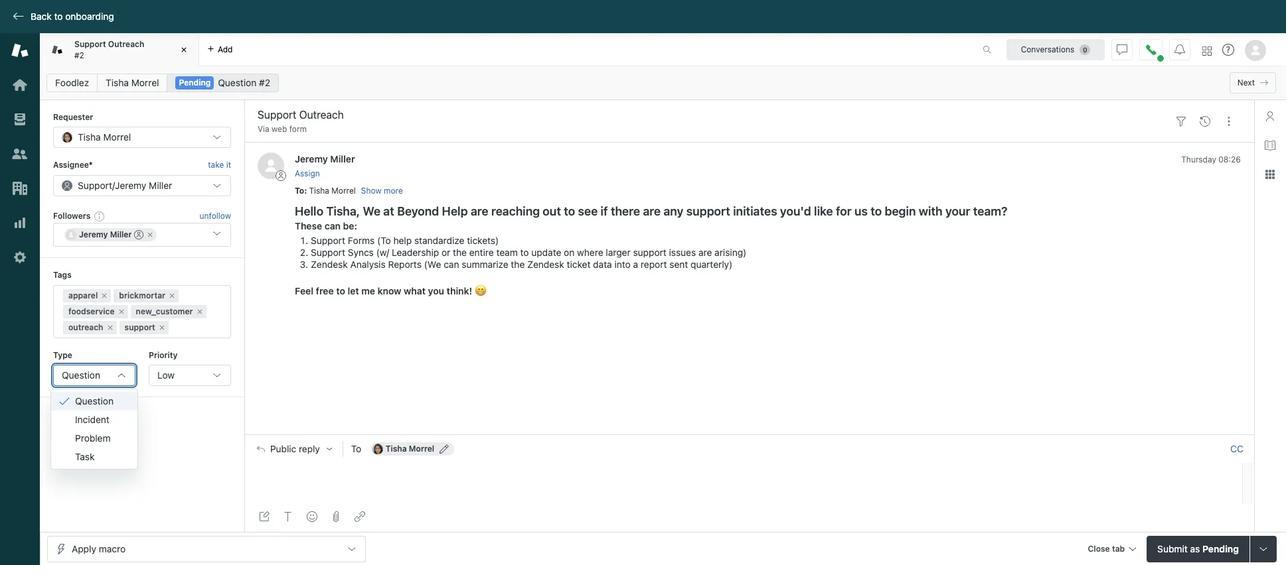 Task type: vqa. For each thing, say whether or not it's contained in the screenshot.
the right #2
yes



Task type: describe. For each thing, give the bounding box(es) containing it.
priority
[[149, 350, 178, 360]]

miller for jeremy miller
[[110, 230, 132, 240]]

assignee* element
[[53, 175, 231, 196]]

jeremy inside assignee* 'element'
[[115, 180, 146, 191]]

larger
[[606, 247, 631, 258]]

question inside question popup button
[[62, 370, 100, 381]]

add link (cmd k) image
[[355, 512, 365, 523]]

feel free to let me know what you think! 😁️
[[295, 286, 487, 297]]

tisha morrel for requester
[[78, 132, 131, 143]]

1 zendesk from the left
[[311, 259, 348, 270]]

to for to
[[351, 444, 362, 455]]

hello tisha, we at beyond help are reaching out to see if there are any support initiates you'd like for us to begin with your team? these can be: support forms (to help standardize tickets) support syncs (w/ leadership or the entire team to update on where larger support issues are arising) zendesk analysis reports (we can summarize the zendesk ticket data into a report sent quarterly)
[[295, 205, 1008, 270]]

1 horizontal spatial support
[[633, 247, 667, 258]]

get started image
[[11, 76, 29, 94]]

type list box
[[50, 389, 138, 470]]

reporting image
[[11, 215, 29, 232]]

your
[[946, 205, 971, 219]]

help
[[442, 205, 468, 219]]

think!
[[447, 286, 472, 297]]

support outreach #2
[[74, 39, 144, 60]]

unfollow
[[200, 211, 231, 221]]

data
[[593, 259, 612, 270]]

incident option
[[51, 411, 138, 429]]

me
[[362, 286, 375, 297]]

submit
[[1158, 544, 1188, 555]]

back to onboarding link
[[0, 11, 121, 23]]

#2 inside support outreach #2
[[74, 50, 84, 60]]

it
[[226, 160, 231, 170]]

question button
[[53, 365, 136, 387]]

avatar image
[[258, 153, 284, 180]]

apparel
[[68, 291, 98, 301]]

Subject field
[[255, 107, 1167, 123]]

user is an agent image
[[134, 231, 144, 240]]

miller for jeremy miller assign
[[330, 154, 355, 165]]

more
[[384, 186, 403, 196]]

take it button
[[208, 159, 231, 173]]

support left syncs
[[311, 247, 345, 258]]

these
[[295, 221, 322, 232]]

tisha inside requester element
[[78, 132, 101, 143]]

remove image for support
[[158, 324, 166, 332]]

close tab
[[1088, 544, 1125, 554]]

morrel inside requester element
[[103, 132, 131, 143]]

to : tisha morrel show more
[[295, 186, 403, 196]]

tickets)
[[467, 235, 499, 246]]

what
[[404, 286, 426, 297]]

requester
[[53, 112, 93, 122]]

info on adding followers image
[[94, 211, 105, 222]]

zendesk products image
[[1203, 46, 1212, 55]]

back
[[31, 11, 52, 22]]

:
[[304, 186, 307, 196]]

conversations button
[[1007, 39, 1105, 60]]

leadership
[[392, 247, 439, 258]]

team?
[[974, 205, 1008, 219]]

customer context image
[[1265, 111, 1276, 122]]

via web form
[[258, 124, 307, 134]]

outreach
[[108, 39, 144, 49]]

filter image
[[1176, 116, 1187, 127]]

add
[[218, 44, 233, 54]]

1 horizontal spatial are
[[643, 205, 661, 219]]

hide composer image
[[744, 430, 755, 440]]

tisha morrel inside 'link'
[[106, 77, 159, 88]]

1 horizontal spatial pending
[[1203, 544, 1240, 555]]

we
[[363, 205, 381, 219]]

close tab button
[[1082, 536, 1142, 565]]

submit as pending
[[1158, 544, 1240, 555]]

cc
[[1231, 444, 1244, 455]]

there
[[611, 205, 640, 219]]

ticket actions image
[[1224, 116, 1235, 127]]

to right us
[[871, 205, 882, 219]]

jeremy miller assign
[[295, 154, 355, 178]]

a
[[633, 259, 638, 270]]

feel
[[295, 286, 314, 297]]

views image
[[11, 111, 29, 128]]

2 horizontal spatial are
[[699, 247, 712, 258]]

miller inside assignee* 'element'
[[149, 180, 172, 191]]

conversations
[[1021, 44, 1075, 54]]

issues
[[669, 247, 696, 258]]

at
[[383, 205, 394, 219]]

get help image
[[1223, 44, 1235, 56]]

support inside support outreach #2
[[74, 39, 106, 49]]

2 zendesk from the left
[[527, 259, 564, 270]]

format text image
[[283, 512, 294, 523]]

problem option
[[51, 429, 138, 448]]

beyond
[[397, 205, 439, 219]]

see
[[578, 205, 598, 219]]

to left let
[[336, 286, 345, 297]]

add button
[[199, 33, 241, 66]]

foodlez link
[[46, 74, 98, 92]]

knowledge image
[[1265, 140, 1276, 151]]

draft mode image
[[259, 512, 270, 523]]

(we
[[424, 259, 441, 270]]

cc button
[[1231, 444, 1244, 456]]

you
[[428, 286, 444, 297]]

team
[[497, 247, 518, 258]]

outreach
[[68, 323, 103, 333]]

hello
[[295, 205, 324, 219]]

us
[[855, 205, 868, 219]]

public reply
[[270, 444, 320, 455]]

low button
[[149, 365, 231, 387]]

assign button
[[295, 168, 320, 180]]

close
[[1088, 544, 1110, 554]]

1 horizontal spatial the
[[511, 259, 525, 270]]

followers
[[53, 211, 91, 221]]

public
[[270, 444, 296, 455]]

assignee*
[[53, 160, 93, 170]]

tisha right moretisha@foodlez.com image
[[386, 444, 407, 454]]

support / jeremy miller
[[78, 180, 172, 191]]

show
[[361, 186, 382, 196]]

tisha morrel for to
[[386, 444, 435, 454]]

remove image for new_customer
[[196, 308, 204, 316]]

ticket
[[567, 259, 591, 270]]

#2 inside secondary "element"
[[259, 77, 270, 88]]

to right team
[[520, 247, 529, 258]]

via
[[258, 124, 269, 134]]

reports
[[388, 259, 422, 270]]

question for question option
[[75, 396, 114, 407]]

back to onboarding
[[31, 11, 114, 22]]

admin image
[[11, 249, 29, 266]]

next button
[[1230, 72, 1277, 94]]

take
[[208, 160, 224, 170]]

out
[[543, 205, 561, 219]]

begin
[[885, 205, 916, 219]]

or
[[442, 247, 451, 258]]

remove image for outreach
[[106, 324, 114, 332]]

initiates
[[733, 205, 778, 219]]



Task type: locate. For each thing, give the bounding box(es) containing it.
remove image for brickmortar
[[168, 292, 176, 300]]

1 horizontal spatial zendesk
[[527, 259, 564, 270]]

1 vertical spatial miller
[[149, 180, 172, 191]]

1 vertical spatial can
[[444, 259, 459, 270]]

0 vertical spatial jeremy
[[295, 154, 328, 165]]

0 vertical spatial to
[[295, 186, 304, 196]]

support down 'assignee*'
[[78, 180, 112, 191]]

question inside secondary "element"
[[218, 77, 257, 88]]

close image
[[177, 43, 191, 56]]

question option
[[51, 392, 138, 411]]

any
[[664, 205, 684, 219]]

1 vertical spatial question
[[62, 370, 100, 381]]

edit user image
[[440, 445, 449, 454]]

forms
[[348, 235, 375, 246]]

if
[[601, 205, 608, 219]]

0 vertical spatial support
[[687, 205, 731, 219]]

followers element
[[53, 223, 231, 247]]

pending down close icon
[[179, 78, 211, 88]]

2 horizontal spatial jeremy
[[295, 154, 328, 165]]

2 vertical spatial question
[[75, 396, 114, 407]]

tisha down support outreach #2
[[106, 77, 129, 88]]

0 vertical spatial miller
[[330, 154, 355, 165]]

arising)
[[715, 247, 747, 258]]

reaching
[[491, 205, 540, 219]]

the
[[453, 247, 467, 258], [511, 259, 525, 270]]

morrel up tisha,
[[332, 186, 356, 196]]

miller
[[330, 154, 355, 165], [149, 180, 172, 191], [110, 230, 132, 240]]

remove image
[[100, 292, 108, 300]]

zendesk support image
[[11, 42, 29, 59]]

#2 up foodlez
[[74, 50, 84, 60]]

support inside assignee* 'element'
[[78, 180, 112, 191]]

entire
[[469, 247, 494, 258]]

1 vertical spatial jeremy
[[115, 180, 146, 191]]

pending right as at the right bottom of page
[[1203, 544, 1240, 555]]

zendesk image
[[0, 565, 40, 566]]

jeremy down requester element
[[115, 180, 146, 191]]

support
[[687, 205, 731, 219], [633, 247, 667, 258], [125, 323, 155, 333]]

remove image down new_customer
[[158, 324, 166, 332]]

1 horizontal spatial to
[[351, 444, 362, 455]]

0 vertical spatial the
[[453, 247, 467, 258]]

type
[[53, 350, 72, 360]]

secondary element
[[40, 70, 1287, 96]]

remove image down the brickmortar
[[117, 308, 125, 316]]

incident
[[75, 414, 110, 426]]

morrel up "/" on the top
[[103, 132, 131, 143]]

#2 up via
[[259, 77, 270, 88]]

into
[[615, 259, 631, 270]]

as
[[1191, 544, 1200, 555]]

form
[[289, 124, 307, 134]]

remove image right "outreach"
[[106, 324, 114, 332]]

tabs tab list
[[40, 33, 969, 66]]

onboarding
[[65, 11, 114, 22]]

tisha morrel inside requester element
[[78, 132, 131, 143]]

0 horizontal spatial #2
[[74, 50, 84, 60]]

remove image up new_customer
[[168, 292, 176, 300]]

apply
[[72, 544, 96, 555]]

1 vertical spatial tisha morrel
[[78, 132, 131, 143]]

are right help
[[471, 205, 489, 219]]

support down these
[[311, 235, 345, 246]]

morrel inside to : tisha morrel show more
[[332, 186, 356, 196]]

0 horizontal spatial zendesk
[[311, 259, 348, 270]]

(w/
[[376, 247, 389, 258]]

Thursday 08:26 text field
[[1182, 155, 1242, 165]]

question for #2
[[218, 77, 257, 88]]

for
[[836, 205, 852, 219]]

tisha morrel
[[106, 77, 159, 88], [78, 132, 131, 143], [386, 444, 435, 454]]

support
[[74, 39, 106, 49], [78, 180, 112, 191], [311, 235, 345, 246], [311, 247, 345, 258]]

0 vertical spatial #2
[[74, 50, 84, 60]]

1 vertical spatial #2
[[259, 77, 270, 88]]

the right or
[[453, 247, 467, 258]]

jeremy inside jeremy miller assign
[[295, 154, 328, 165]]

tisha down requester
[[78, 132, 101, 143]]

#2
[[74, 50, 84, 60], [259, 77, 270, 88]]

0 horizontal spatial jeremy
[[79, 230, 108, 240]]

add attachment image
[[331, 512, 341, 523]]

customers image
[[11, 145, 29, 163]]

tisha right :
[[309, 186, 329, 196]]

apps image
[[1265, 169, 1276, 180]]

miller inside jeremy miller assign
[[330, 154, 355, 165]]

where
[[577, 247, 604, 258]]

on
[[564, 247, 575, 258]]

remove image for foodservice
[[117, 308, 125, 316]]

tab containing support outreach
[[40, 33, 199, 66]]

zendesk up free
[[311, 259, 348, 270]]

help
[[394, 235, 412, 246]]

brickmortar
[[119, 291, 165, 301]]

can down or
[[444, 259, 459, 270]]

jeremy for jeremy miller assign
[[295, 154, 328, 165]]

unfollow button
[[200, 211, 231, 223]]

next
[[1238, 78, 1255, 88]]

1 vertical spatial to
[[351, 444, 362, 455]]

morrel left edit user image
[[409, 444, 435, 454]]

free
[[316, 286, 334, 297]]

miller right "/" on the top
[[149, 180, 172, 191]]

support right any
[[687, 205, 731, 219]]

2 vertical spatial jeremy
[[79, 230, 108, 240]]

to right out
[[564, 205, 575, 219]]

support up report
[[633, 247, 667, 258]]

low
[[157, 370, 175, 381]]

zendesk down the update
[[527, 259, 564, 270]]

thursday
[[1182, 155, 1217, 165]]

pending
[[179, 78, 211, 88], [1203, 544, 1240, 555]]

0 vertical spatial can
[[325, 221, 341, 232]]

tisha inside 'link'
[[106, 77, 129, 88]]

can left be:
[[325, 221, 341, 232]]

support down new_customer
[[125, 323, 155, 333]]

tisha inside to : tisha morrel show more
[[309, 186, 329, 196]]

jeremy miller option
[[64, 229, 157, 242]]

thursday 08:26
[[1182, 155, 1242, 165]]

public reply button
[[245, 436, 343, 464]]

pending inside secondary "element"
[[179, 78, 211, 88]]

show more button
[[361, 185, 403, 197]]

foodservice
[[68, 307, 115, 317]]

task
[[75, 451, 95, 463]]

to down assign button
[[295, 186, 304, 196]]

moretisha@foodlez.com image
[[373, 444, 383, 455]]

remove image right user is an agent image
[[146, 231, 154, 239]]

to for to : tisha morrel show more
[[295, 186, 304, 196]]

2 vertical spatial miller
[[110, 230, 132, 240]]

to left moretisha@foodlez.com image
[[351, 444, 362, 455]]

0 vertical spatial question
[[218, 77, 257, 88]]

remove image
[[146, 231, 154, 239], [168, 292, 176, 300], [117, 308, 125, 316], [196, 308, 204, 316], [106, 324, 114, 332], [158, 324, 166, 332]]

morrel inside 'link'
[[131, 77, 159, 88]]

jeremy up assign at the top left of page
[[295, 154, 328, 165]]

question inside question option
[[75, 396, 114, 407]]

2 vertical spatial support
[[125, 323, 155, 333]]

report
[[641, 259, 667, 270]]

sent
[[670, 259, 688, 270]]

0 horizontal spatial to
[[295, 186, 304, 196]]

1 horizontal spatial jeremy
[[115, 180, 146, 191]]

0 horizontal spatial the
[[453, 247, 467, 258]]

question
[[218, 77, 257, 88], [62, 370, 100, 381], [75, 396, 114, 407]]

1 vertical spatial support
[[633, 247, 667, 258]]

0 horizontal spatial can
[[325, 221, 341, 232]]

1 horizontal spatial can
[[444, 259, 459, 270]]

the down team
[[511, 259, 525, 270]]

to right back
[[54, 11, 63, 22]]

remove image inside jeremy miller option
[[146, 231, 154, 239]]

task option
[[51, 448, 138, 467]]

tisha morrel link
[[97, 74, 168, 92]]

0 vertical spatial pending
[[179, 78, 211, 88]]

jeremy miller link
[[295, 154, 355, 165]]

jeremy down info on adding followers "icon"
[[79, 230, 108, 240]]

syncs
[[348, 247, 374, 258]]

insert emojis image
[[307, 512, 318, 523]]

tisha morrel down outreach
[[106, 77, 159, 88]]

organizations image
[[11, 180, 29, 197]]

tisha
[[106, 77, 129, 88], [78, 132, 101, 143], [309, 186, 329, 196], [386, 444, 407, 454]]

tisha morrel down requester
[[78, 132, 131, 143]]

events image
[[1200, 116, 1211, 127]]

question down the type
[[62, 370, 100, 381]]

are left any
[[643, 205, 661, 219]]

new_customer
[[136, 307, 193, 317]]

to
[[295, 186, 304, 196], [351, 444, 362, 455]]

summarize
[[462, 259, 509, 270]]

to
[[54, 11, 63, 22], [564, 205, 575, 219], [871, 205, 882, 219], [520, 247, 529, 258], [336, 286, 345, 297]]

web
[[272, 124, 287, 134]]

morrel down outreach
[[131, 77, 159, 88]]

jeremy for jeremy miller
[[79, 230, 108, 240]]

update
[[532, 247, 562, 258]]

to inside to : tisha morrel show more
[[295, 186, 304, 196]]

button displays agent's chat status as invisible. image
[[1117, 44, 1128, 55]]

0 horizontal spatial miller
[[110, 230, 132, 240]]

notifications image
[[1175, 44, 1186, 55]]

0 horizontal spatial support
[[125, 323, 155, 333]]

2 horizontal spatial miller
[[330, 154, 355, 165]]

zendesk
[[311, 259, 348, 270], [527, 259, 564, 270]]

miller inside option
[[110, 230, 132, 240]]

macro
[[99, 544, 126, 555]]

are up quarterly)
[[699, 247, 712, 258]]

1 vertical spatial pending
[[1203, 544, 1240, 555]]

problem
[[75, 433, 111, 444]]

standardize
[[414, 235, 465, 246]]

know
[[378, 286, 401, 297]]

assign
[[295, 169, 320, 178]]

like
[[814, 205, 833, 219]]

0 horizontal spatial pending
[[179, 78, 211, 88]]

2 horizontal spatial support
[[687, 205, 731, 219]]

1 horizontal spatial #2
[[259, 77, 270, 88]]

displays possible ticket submission types image
[[1259, 544, 1269, 555]]

tisha morrel right moretisha@foodlez.com image
[[386, 444, 435, 454]]

question down add
[[218, 77, 257, 88]]

tab
[[40, 33, 199, 66]]

be:
[[343, 221, 357, 232]]

remove image right new_customer
[[196, 308, 204, 316]]

apply macro
[[72, 544, 126, 555]]

tisha,
[[326, 205, 360, 219]]

reply
[[299, 444, 320, 455]]

support down onboarding
[[74, 39, 106, 49]]

1 vertical spatial the
[[511, 259, 525, 270]]

main element
[[0, 33, 40, 566]]

0 horizontal spatial are
[[471, 205, 489, 219]]

miller up to : tisha morrel show more
[[330, 154, 355, 165]]

quarterly)
[[691, 259, 733, 270]]

miller left user is an agent image
[[110, 230, 132, 240]]

jeremy miller
[[79, 230, 132, 240]]

millerjeremy500@gmail.com image
[[66, 230, 76, 241]]

/
[[112, 180, 115, 191]]

1 horizontal spatial miller
[[149, 180, 172, 191]]

0 vertical spatial tisha morrel
[[106, 77, 159, 88]]

requester element
[[53, 127, 231, 148]]

with
[[919, 205, 943, 219]]

you'd
[[780, 205, 812, 219]]

jeremy inside option
[[79, 230, 108, 240]]

2 vertical spatial tisha morrel
[[386, 444, 435, 454]]

question up incident
[[75, 396, 114, 407]]



